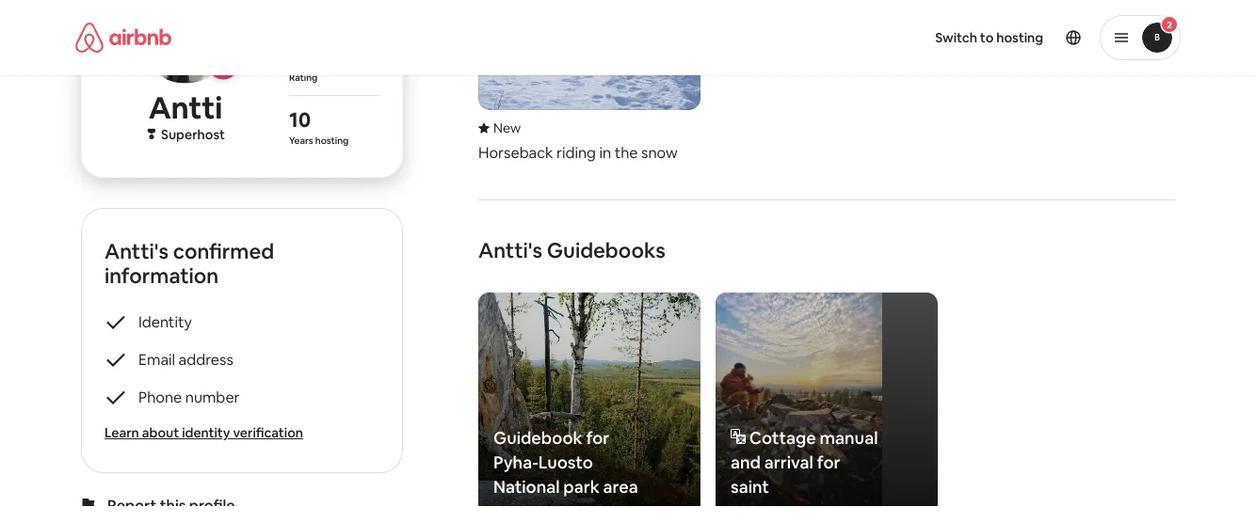 Task type: vqa. For each thing, say whether or not it's contained in the screenshot.
Mexico
no



Task type: locate. For each thing, give the bounding box(es) containing it.
hosting
[[997, 29, 1044, 46], [315, 134, 349, 146]]

1 horizontal spatial hosting
[[997, 29, 1044, 46]]

0 vertical spatial for
[[586, 428, 610, 450]]

hosting inside profile element
[[997, 29, 1044, 46]]

for inside cottage manual and arrival for saint
[[817, 452, 841, 474]]

switch to hosting
[[936, 29, 1044, 46]]

about
[[142, 425, 179, 442]]

hosting for 10
[[315, 134, 349, 146]]

confirmed
[[173, 238, 274, 265]]

10 years hosting
[[289, 106, 349, 146]]

0 horizontal spatial hosting
[[315, 134, 349, 146]]

email address
[[138, 350, 233, 369]]

for up luosto
[[586, 428, 610, 450]]

0 horizontal spatial for
[[586, 428, 610, 450]]

verification
[[233, 425, 303, 442]]

antti user profile image
[[137, 0, 235, 83], [137, 0, 235, 83]]

area
[[603, 476, 638, 499]]

guidebook
[[494, 428, 583, 450]]

1 vertical spatial hosting
[[315, 134, 349, 146]]

0 vertical spatial hosting
[[997, 29, 1044, 46]]

2 button
[[1100, 15, 1181, 60]]

1 vertical spatial for
[[817, 452, 841, 474]]

email
[[138, 350, 175, 369]]

antti's confirmed information
[[105, 238, 274, 289]]

phone number
[[138, 387, 240, 407]]

hosting right to
[[997, 29, 1044, 46]]

for
[[586, 428, 610, 450], [817, 452, 841, 474]]

guidebook for pyha-luosto national park area link
[[479, 293, 701, 508]]

1 horizontal spatial for
[[817, 452, 841, 474]]

1 horizontal spatial antti's
[[479, 237, 543, 264]]

hosting inside 10 years hosting
[[315, 134, 349, 146]]

cottage manual and arrival for saint
[[731, 428, 878, 499]]

for down manual
[[817, 452, 841, 474]]

superhost
[[161, 125, 225, 142]]

rating
[[289, 71, 318, 83]]

antti's inside antti's confirmed information
[[105, 238, 169, 265]]

antti's
[[479, 237, 543, 264], [105, 238, 169, 265]]

saint
[[731, 476, 770, 499]]

hosting right years
[[315, 134, 349, 146]]

antti's for antti's confirmed information
[[105, 238, 169, 265]]

0 horizontal spatial antti's
[[105, 238, 169, 265]]



Task type: describe. For each thing, give the bounding box(es) containing it.
profile element
[[651, 0, 1181, 75]]

switch to hosting link
[[924, 18, 1055, 57]]

pyha-
[[494, 452, 539, 474]]

identity
[[182, 425, 230, 442]]

hosting for switch
[[997, 29, 1044, 46]]

number
[[185, 387, 240, 407]]

cottage
[[750, 428, 816, 450]]

2
[[1167, 18, 1173, 31]]

to
[[980, 29, 994, 46]]

cottage manual and arrival for saint link
[[716, 293, 938, 508]]

antti
[[149, 88, 223, 128]]

switch
[[936, 29, 978, 46]]

learn about identity verification
[[105, 425, 303, 442]]

address
[[179, 350, 233, 369]]

learn
[[105, 425, 139, 442]]

new
[[494, 119, 521, 136]]

park
[[564, 476, 600, 499]]

information
[[105, 262, 219, 289]]

guidebook for pyha-luosto national park area
[[494, 428, 638, 499]]

luosto
[[539, 452, 593, 474]]

phone
[[138, 387, 182, 407]]

manual
[[820, 428, 878, 450]]

antti's for antti's guidebooks
[[479, 237, 543, 264]]

horseback riding in the snow group
[[479, 0, 701, 162]]

antti's guidebooks
[[479, 237, 666, 264]]

arrival
[[765, 452, 814, 474]]

learn about identity verification button
[[105, 424, 380, 443]]

identity
[[138, 312, 192, 331]]

guidebooks
[[547, 237, 666, 264]]

new experience image
[[479, 119, 521, 136]]

and
[[731, 452, 761, 474]]

for inside guidebook for pyha-luosto national park area
[[586, 428, 610, 450]]

national
[[494, 476, 560, 499]]

10
[[289, 106, 311, 133]]

years
[[289, 134, 313, 146]]



